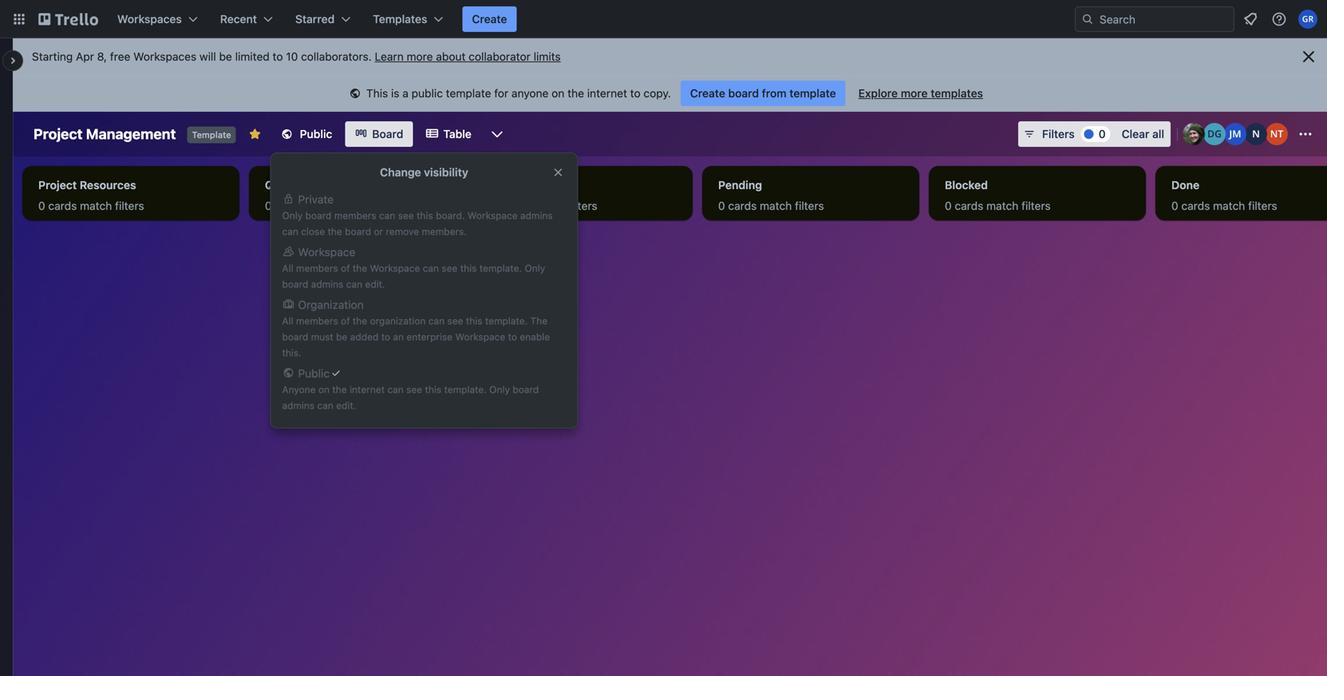 Task type: locate. For each thing, give the bounding box(es) containing it.
see inside all members of the  workspace can see this template. only board admins can edit.
[[442, 263, 458, 274]]

table
[[443, 127, 472, 141]]

create board from template
[[690, 87, 836, 100]]

admins inside anyone on the internet can see this template. only board admins can edit.
[[282, 400, 315, 411]]

filters inside project resources 0 cards match filters
[[115, 199, 144, 212]]

this inside only board members can see this board. workspace admins can close the board or remove members.
[[417, 210, 433, 221]]

copy.
[[644, 87, 671, 100]]

5 filters from the left
[[1022, 199, 1051, 212]]

1 template from the left
[[446, 87, 491, 100]]

anyone
[[282, 384, 316, 395]]

0 notifications image
[[1242, 10, 1261, 29]]

project left resources on the left top of page
[[38, 178, 77, 192]]

blocked
[[945, 178, 988, 192]]

project resources 0 cards match filters
[[38, 178, 144, 212]]

1 vertical spatial public
[[298, 367, 330, 380]]

1 horizontal spatial only
[[490, 384, 510, 395]]

enable
[[520, 331, 550, 343]]

0 vertical spatial members
[[334, 210, 377, 221]]

0 horizontal spatial create
[[472, 12, 507, 26]]

filters
[[115, 199, 144, 212], [342, 199, 371, 212], [569, 199, 598, 212], [795, 199, 824, 212], [1022, 199, 1051, 212], [1249, 199, 1278, 212]]

open information menu image
[[1272, 11, 1288, 27]]

1 horizontal spatial more
[[901, 87, 928, 100]]

workspace right board.
[[468, 210, 518, 221]]

this inside all members of the  workspace can see this template. only board admins can edit.
[[461, 263, 477, 274]]

can left close
[[282, 226, 298, 237]]

only
[[282, 210, 303, 221], [525, 263, 546, 274], [490, 384, 510, 395]]

None text field
[[482, 172, 687, 198]]

nic (nicoletollefson1) image
[[1246, 123, 1268, 145]]

0 horizontal spatial edit.
[[336, 400, 356, 411]]

8,
[[97, 50, 107, 63]]

match down 'blocked' text field
[[987, 199, 1019, 212]]

4 filters from the left
[[795, 199, 824, 212]]

to left enable
[[508, 331, 517, 343]]

close
[[301, 226, 325, 237]]

project management
[[34, 125, 176, 143]]

0 horizontal spatial on
[[319, 384, 330, 395]]

1 cards from the left
[[48, 199, 77, 212]]

to
[[273, 50, 283, 63], [631, 87, 641, 100], [381, 331, 390, 343], [508, 331, 517, 343]]

1 vertical spatial members
[[296, 263, 338, 274]]

cards down project resources 'text box'
[[48, 199, 77, 212]]

0 vertical spatial of
[[341, 263, 350, 274]]

more right learn
[[407, 50, 433, 63]]

0 inside questions for next meeting 0 cards match filters
[[265, 199, 272, 212]]

2 vertical spatial only
[[490, 384, 510, 395]]

workspace right enterprise
[[455, 331, 506, 343]]

can
[[379, 210, 395, 221], [282, 226, 298, 237], [423, 263, 439, 274], [346, 279, 363, 290], [429, 315, 445, 327], [388, 384, 404, 395], [317, 400, 334, 411]]

sm image
[[347, 86, 363, 102]]

match down resources on the left top of page
[[80, 199, 112, 212]]

cards down blocked
[[955, 199, 984, 212]]

this up "members."
[[417, 210, 433, 221]]

done 0 cards match filters
[[1172, 178, 1278, 212]]

1 vertical spatial template.
[[485, 315, 528, 327]]

1 horizontal spatial edit.
[[365, 279, 385, 290]]

admins inside all members of the  workspace can see this template. only board admins can edit.
[[311, 279, 344, 290]]

edit. up organization
[[365, 279, 385, 290]]

filters inside the blocked 0 cards match filters
[[1022, 199, 1051, 212]]

see up remove
[[398, 210, 414, 221]]

1 vertical spatial create
[[690, 87, 726, 100]]

template
[[446, 87, 491, 100], [790, 87, 836, 100]]

2 match from the left
[[307, 199, 339, 212]]

project up project resources 0 cards match filters
[[34, 125, 83, 143]]

project inside project resources 0 cards match filters
[[38, 178, 77, 192]]

devan goldstein (devangoldstein2) image
[[1204, 123, 1226, 145]]

this down enterprise
[[425, 384, 442, 395]]

of up organization
[[341, 263, 350, 274]]

enterprise
[[407, 331, 453, 343]]

all for workspace
[[282, 263, 294, 274]]

1 vertical spatial be
[[336, 331, 348, 343]]

template. down 0 cards match filters
[[480, 263, 522, 274]]

workspace down close
[[298, 246, 356, 259]]

this inside all members of the organization can see this template. the board must be added to an enterprise workspace to enable this.
[[466, 315, 483, 327]]

1 horizontal spatial internet
[[587, 87, 628, 100]]

project inside text field
[[34, 125, 83, 143]]

members inside all members of the  workspace can see this template. only board admins can edit.
[[296, 263, 338, 274]]

workspace inside all members of the  workspace can see this template. only board admins can edit.
[[370, 263, 420, 274]]

for
[[494, 87, 509, 100]]

edit. inside anyone on the internet can see this template. only board admins can edit.
[[336, 400, 356, 411]]

1 vertical spatial admins
[[311, 279, 344, 290]]

0
[[1099, 127, 1106, 141], [38, 199, 45, 212], [265, 199, 272, 212], [492, 199, 499, 212], [719, 199, 725, 212], [945, 199, 952, 212], [1172, 199, 1179, 212]]

0 vertical spatial template.
[[480, 263, 522, 274]]

create inside button
[[472, 12, 507, 26]]

cards inside done 0 cards match filters
[[1182, 199, 1211, 212]]

1 match from the left
[[80, 199, 112, 212]]

project
[[34, 125, 83, 143], [38, 178, 77, 192]]

apr
[[76, 50, 94, 63]]

template. inside all members of the  workspace can see this template. only board admins can edit.
[[480, 263, 522, 274]]

cards down pending on the top of the page
[[729, 199, 757, 212]]

board up this.
[[282, 331, 308, 343]]

change
[[380, 166, 421, 179]]

5 match from the left
[[987, 199, 1019, 212]]

edit. inside all members of the  workspace can see this template. only board admins can edit.
[[365, 279, 385, 290]]

template. inside all members of the organization can see this template. the board must be added to an enterprise workspace to enable this.
[[485, 315, 528, 327]]

0 vertical spatial public
[[300, 127, 332, 141]]

workspace inside all members of the organization can see this template. the board must be added to an enterprise workspace to enable this.
[[455, 331, 506, 343]]

6 cards from the left
[[1182, 199, 1211, 212]]

template. down enterprise
[[444, 384, 487, 395]]

1 vertical spatial only
[[525, 263, 546, 274]]

workspaces up free
[[117, 12, 182, 26]]

can up enterprise
[[429, 315, 445, 327]]

create right copy.
[[690, 87, 726, 100]]

see up enterprise
[[448, 315, 464, 327]]

on
[[552, 87, 565, 100], [319, 384, 330, 395]]

0 horizontal spatial only
[[282, 210, 303, 221]]

this down "members."
[[461, 263, 477, 274]]

starting apr 8, free workspaces will be limited to 10 collaborators. learn more about collaborator limits
[[32, 50, 561, 63]]

cards down done
[[1182, 199, 1211, 212]]

internet down the added
[[350, 384, 385, 395]]

more right explore
[[901, 87, 928, 100]]

2 filters from the left
[[342, 199, 371, 212]]

templates button
[[363, 6, 453, 32]]

admins down anyone
[[282, 400, 315, 411]]

match down close popover image
[[533, 199, 566, 212]]

can down "an"
[[388, 384, 404, 395]]

2 vertical spatial template.
[[444, 384, 487, 395]]

0 horizontal spatial internet
[[350, 384, 385, 395]]

1 of from the top
[[341, 263, 350, 274]]

1 horizontal spatial template
[[790, 87, 836, 100]]

1 vertical spatial more
[[901, 87, 928, 100]]

of
[[341, 263, 350, 274], [341, 315, 350, 327]]

2 template from the left
[[790, 87, 836, 100]]

0 vertical spatial create
[[472, 12, 507, 26]]

match down 'pending' text field
[[760, 199, 792, 212]]

filters inside questions for next meeting 0 cards match filters
[[342, 199, 371, 212]]

this inside anyone on the internet can see this template. only board admins can edit.
[[425, 384, 442, 395]]

all inside all members of the organization can see this template. the board must be added to an enterprise workspace to enable this.
[[282, 315, 294, 327]]

cards inside the blocked 0 cards match filters
[[955, 199, 984, 212]]

0 horizontal spatial template
[[446, 87, 491, 100]]

all inside all members of the  workspace can see this template. only board admins can edit.
[[282, 263, 294, 274]]

0 vertical spatial project
[[34, 125, 83, 143]]

be right must
[[336, 331, 348, 343]]

match down done text box
[[1214, 199, 1246, 212]]

1 horizontal spatial create
[[690, 87, 726, 100]]

visibility
[[424, 166, 469, 179]]

2 vertical spatial members
[[296, 315, 338, 327]]

collaborators.
[[301, 50, 372, 63]]

only inside all members of the  workspace can see this template. only board admins can edit.
[[525, 263, 546, 274]]

can down "members."
[[423, 263, 439, 274]]

see inside all members of the organization can see this template. the board must be added to an enterprise workspace to enable this.
[[448, 315, 464, 327]]

workspace
[[468, 210, 518, 221], [298, 246, 356, 259], [370, 263, 420, 274], [455, 331, 506, 343]]

4 match from the left
[[760, 199, 792, 212]]

see down "members."
[[442, 263, 458, 274]]

6 match from the left
[[1214, 199, 1246, 212]]

2 all from the top
[[282, 315, 294, 327]]

match inside project resources 0 cards match filters
[[80, 199, 112, 212]]

0 inside pending 0 cards match filters
[[719, 199, 725, 212]]

greg robinson (gregrobinson96) image
[[1299, 10, 1318, 29]]

create for create board from template
[[690, 87, 726, 100]]

the inside all members of the organization can see this template. the board must be added to an enterprise workspace to enable this.
[[353, 315, 367, 327]]

internet left copy.
[[587, 87, 628, 100]]

edit. down the added
[[336, 400, 356, 411]]

back to home image
[[38, 6, 98, 32]]

members inside all members of the organization can see this template. the board must be added to an enterprise workspace to enable this.
[[296, 315, 338, 327]]

the inside anyone on the internet can see this template. only board admins can edit.
[[332, 384, 347, 395]]

template right from
[[790, 87, 836, 100]]

1 horizontal spatial be
[[336, 331, 348, 343]]

all
[[282, 263, 294, 274], [282, 315, 294, 327]]

of inside all members of the organization can see this template. the board must be added to an enterprise workspace to enable this.
[[341, 315, 350, 327]]

public
[[412, 87, 443, 100]]

internet
[[587, 87, 628, 100], [350, 384, 385, 395]]

0 horizontal spatial more
[[407, 50, 433, 63]]

5 cards from the left
[[955, 199, 984, 212]]

create
[[472, 12, 507, 26], [690, 87, 726, 100]]

board up organization
[[282, 279, 308, 290]]

limits
[[534, 50, 561, 63]]

0 horizontal spatial be
[[219, 50, 232, 63]]

learn
[[375, 50, 404, 63]]

nicole tang (nicoletang31) image
[[1266, 123, 1289, 145]]

can down must
[[317, 400, 334, 411]]

0 vertical spatial all
[[282, 263, 294, 274]]

members down close
[[296, 263, 338, 274]]

this left the
[[466, 315, 483, 327]]

recent
[[220, 12, 257, 26]]

edit.
[[365, 279, 385, 290], [336, 400, 356, 411]]

1 vertical spatial all
[[282, 315, 294, 327]]

Questions For Next Meeting text field
[[255, 172, 460, 198]]

jordan mirchev (jordan_mirchev) image
[[1225, 123, 1247, 145]]

template left for
[[446, 87, 491, 100]]

this
[[417, 210, 433, 221], [461, 263, 477, 274], [466, 315, 483, 327], [425, 384, 442, 395]]

public up anyone
[[298, 367, 330, 380]]

cards down questions
[[275, 199, 304, 212]]

admins inside only board members can see this board. workspace admins can close the board or remove members.
[[521, 210, 553, 221]]

see
[[398, 210, 414, 221], [442, 263, 458, 274], [448, 315, 464, 327], [407, 384, 422, 395]]

1 vertical spatial project
[[38, 178, 77, 192]]

create board from template link
[[681, 81, 846, 106]]

2 of from the top
[[341, 315, 350, 327]]

2 horizontal spatial only
[[525, 263, 546, 274]]

explore more templates
[[859, 87, 984, 100]]

templates
[[931, 87, 984, 100]]

board left from
[[729, 87, 759, 100]]

1 vertical spatial of
[[341, 315, 350, 327]]

project for project resources 0 cards match filters
[[38, 178, 77, 192]]

1 vertical spatial edit.
[[336, 400, 356, 411]]

board down enable
[[513, 384, 539, 395]]

1 horizontal spatial on
[[552, 87, 565, 100]]

members up must
[[296, 315, 338, 327]]

members up or
[[334, 210, 377, 221]]

this is a public template for anyone on the internet to copy.
[[366, 87, 671, 100]]

match down for
[[307, 199, 339, 212]]

Done text field
[[1162, 172, 1328, 198]]

starting
[[32, 50, 73, 63]]

cards
[[48, 199, 77, 212], [275, 199, 304, 212], [502, 199, 530, 212], [729, 199, 757, 212], [955, 199, 984, 212], [1182, 199, 1211, 212]]

admins down close popover image
[[521, 210, 553, 221]]

pending
[[719, 178, 763, 192]]

admins up organization
[[311, 279, 344, 290]]

1 vertical spatial on
[[319, 384, 330, 395]]

workspace down remove
[[370, 263, 420, 274]]

1 vertical spatial internet
[[350, 384, 385, 395]]

star or unstar board image
[[249, 128, 262, 141]]

board
[[729, 87, 759, 100], [306, 210, 332, 221], [345, 226, 371, 237], [282, 279, 308, 290], [282, 331, 308, 343], [513, 384, 539, 395]]

3 cards from the left
[[502, 199, 530, 212]]

2 cards from the left
[[275, 199, 304, 212]]

board inside anyone on the internet can see this template. only board admins can edit.
[[513, 384, 539, 395]]

public up for
[[300, 127, 332, 141]]

admins
[[521, 210, 553, 221], [311, 279, 344, 290], [282, 400, 315, 411]]

1 filters from the left
[[115, 199, 144, 212]]

questions for next meeting 0 cards match filters
[[265, 178, 415, 212]]

of down organization
[[341, 315, 350, 327]]

0 vertical spatial admins
[[521, 210, 553, 221]]

0 vertical spatial workspaces
[[117, 12, 182, 26]]

be inside all members of the organization can see this template. the board must be added to an enterprise workspace to enable this.
[[336, 331, 348, 343]]

create up collaborator
[[472, 12, 507, 26]]

be
[[219, 50, 232, 63], [336, 331, 348, 343]]

1 all from the top
[[282, 263, 294, 274]]

organization
[[298, 298, 364, 311]]

2 vertical spatial admins
[[282, 400, 315, 411]]

4 cards from the left
[[729, 199, 757, 212]]

see down all members of the organization can see this template. the board must be added to an enterprise workspace to enable this.
[[407, 384, 422, 395]]

match
[[80, 199, 112, 212], [307, 199, 339, 212], [533, 199, 566, 212], [760, 199, 792, 212], [987, 199, 1019, 212], [1214, 199, 1246, 212]]

cards right board.
[[502, 199, 530, 212]]

0 vertical spatial edit.
[[365, 279, 385, 290]]

this
[[366, 87, 388, 100]]

collaborator
[[469, 50, 531, 63]]

filters inside pending 0 cards match filters
[[795, 199, 824, 212]]

be right will
[[219, 50, 232, 63]]

the inside only board members can see this board. workspace admins can close the board or remove members.
[[328, 226, 342, 237]]

organization
[[370, 315, 426, 327]]

workspaces
[[117, 12, 182, 26], [133, 50, 197, 63]]

show menu image
[[1298, 126, 1314, 142]]

workspaces down workspaces popup button
[[133, 50, 197, 63]]

of inside all members of the  workspace can see this template. only board admins can edit.
[[341, 263, 350, 274]]

public
[[300, 127, 332, 141], [298, 367, 330, 380]]

on inside anyone on the internet can see this template. only board admins can edit.
[[319, 384, 330, 395]]

6 filters from the left
[[1249, 199, 1278, 212]]

template. inside anyone on the internet can see this template. only board admins can edit.
[[444, 384, 487, 395]]

match inside pending 0 cards match filters
[[760, 199, 792, 212]]

board down 'private'
[[306, 210, 332, 221]]

0 vertical spatial only
[[282, 210, 303, 221]]

0 inside the blocked 0 cards match filters
[[945, 199, 952, 212]]

Pending text field
[[709, 172, 913, 198]]

template. left the
[[485, 315, 528, 327]]

public inside button
[[300, 127, 332, 141]]



Task type: describe. For each thing, give the bounding box(es) containing it.
from
[[762, 87, 787, 100]]

is
[[391, 87, 400, 100]]

clear all button
[[1116, 121, 1171, 147]]

board inside all members of the organization can see this template. the board must be added to an enterprise workspace to enable this.
[[282, 331, 308, 343]]

0 vertical spatial on
[[552, 87, 565, 100]]

limited
[[235, 50, 270, 63]]

internet inside anyone on the internet can see this template. only board admins can edit.
[[350, 384, 385, 395]]

board
[[372, 127, 404, 141]]

members.
[[422, 226, 467, 237]]

recent button
[[211, 6, 283, 32]]

match inside the blocked 0 cards match filters
[[987, 199, 1019, 212]]

members for workspace
[[296, 263, 338, 274]]

of for organization
[[341, 315, 350, 327]]

a
[[403, 87, 409, 100]]

Board name text field
[[26, 121, 184, 147]]

meeting
[[371, 178, 415, 192]]

customize views image
[[489, 126, 505, 142]]

clear
[[1122, 127, 1150, 141]]

cards inside questions for next meeting 0 cards match filters
[[275, 199, 304, 212]]

close popover image
[[552, 166, 565, 179]]

0 inside project resources 0 cards match filters
[[38, 199, 45, 212]]

blocked 0 cards match filters
[[945, 178, 1051, 212]]

board inside all members of the  workspace can see this template. only board admins can edit.
[[282, 279, 308, 290]]

match inside done 0 cards match filters
[[1214, 199, 1246, 212]]

workspaces button
[[108, 6, 207, 32]]

the
[[531, 315, 548, 327]]

Blocked text field
[[936, 172, 1140, 198]]

the inside all members of the  workspace can see this template. only board admins can edit.
[[353, 263, 367, 274]]

to left 10
[[273, 50, 283, 63]]

will
[[200, 50, 216, 63]]

only inside anyone on the internet can see this template. only board admins can edit.
[[490, 384, 510, 395]]

board.
[[436, 210, 465, 221]]

remove
[[386, 226, 419, 237]]

only inside only board members can see this board. workspace admins can close the board or remove members.
[[282, 210, 303, 221]]

0 inside done 0 cards match filters
[[1172, 199, 1179, 212]]

primary element
[[0, 0, 1328, 38]]

next
[[343, 178, 368, 192]]

learn more about collaborator limits link
[[375, 50, 561, 63]]

management
[[86, 125, 176, 143]]

for
[[322, 178, 340, 192]]

can inside all members of the organization can see this template. the board must be added to an enterprise workspace to enable this.
[[429, 315, 445, 327]]

create for create
[[472, 12, 507, 26]]

clear all
[[1122, 127, 1165, 141]]

pending 0 cards match filters
[[719, 178, 824, 212]]

project for project management
[[34, 125, 83, 143]]

only board members can see this board. workspace admins can close the board or remove members.
[[282, 210, 553, 237]]

done
[[1172, 178, 1200, 192]]

all
[[1153, 127, 1165, 141]]

board left or
[[345, 226, 371, 237]]

about
[[436, 50, 466, 63]]

search image
[[1082, 13, 1095, 26]]

Project Resources text field
[[29, 172, 233, 198]]

private
[[298, 193, 334, 206]]

workspace inside only board members can see this board. workspace admins can close the board or remove members.
[[468, 210, 518, 221]]

members inside only board members can see this board. workspace admins can close the board or remove members.
[[334, 210, 377, 221]]

starred
[[295, 12, 335, 26]]

public button
[[271, 121, 342, 147]]

anyone
[[512, 87, 549, 100]]

cards inside project resources 0 cards match filters
[[48, 199, 77, 212]]

must
[[311, 331, 334, 343]]

an
[[393, 331, 404, 343]]

10
[[286, 50, 298, 63]]

table link
[[416, 121, 481, 147]]

board link
[[345, 121, 413, 147]]

3 filters from the left
[[569, 199, 598, 212]]

anyone on the internet can see this template. only board admins can edit.
[[282, 384, 539, 411]]

1 vertical spatial workspaces
[[133, 50, 197, 63]]

free
[[110, 50, 130, 63]]

of for workspace
[[341, 263, 350, 274]]

this.
[[282, 347, 302, 358]]

filters
[[1043, 127, 1075, 141]]

workspaces inside popup button
[[117, 12, 182, 26]]

starred button
[[286, 6, 360, 32]]

see inside only board members can see this board. workspace admins can close the board or remove members.
[[398, 210, 414, 221]]

all for organization
[[282, 315, 294, 327]]

can up or
[[379, 210, 395, 221]]

templates
[[373, 12, 427, 26]]

3 match from the left
[[533, 199, 566, 212]]

or
[[374, 226, 383, 237]]

see inside anyone on the internet can see this template. only board admins can edit.
[[407, 384, 422, 395]]

create button
[[463, 6, 517, 32]]

to left "an"
[[381, 331, 390, 343]]

resources
[[80, 178, 136, 192]]

can up organization
[[346, 279, 363, 290]]

questions
[[265, 178, 320, 192]]

members for organization
[[296, 315, 338, 327]]

template
[[192, 130, 231, 140]]

0 vertical spatial be
[[219, 50, 232, 63]]

change visibility
[[380, 166, 469, 179]]

added
[[350, 331, 379, 343]]

filters inside done 0 cards match filters
[[1249, 199, 1278, 212]]

all members of the organization can see this template. the board must be added to an enterprise workspace to enable this.
[[282, 315, 550, 358]]

0 vertical spatial internet
[[587, 87, 628, 100]]

0 vertical spatial more
[[407, 50, 433, 63]]

caity (caity) image
[[1183, 123, 1206, 145]]

Search field
[[1095, 7, 1234, 31]]

0 cards match filters
[[492, 199, 598, 212]]

match inside questions for next meeting 0 cards match filters
[[307, 199, 339, 212]]

cards inside pending 0 cards match filters
[[729, 199, 757, 212]]

all members of the  workspace can see this template. only board admins can edit.
[[282, 263, 546, 290]]

template. for workspace
[[480, 263, 522, 274]]

to left copy.
[[631, 87, 641, 100]]

template. for organization
[[485, 315, 528, 327]]

explore
[[859, 87, 898, 100]]

explore more templates link
[[849, 81, 993, 106]]



Task type: vqa. For each thing, say whether or not it's contained in the screenshot.
see within the Only board members can see this board. Workspace admins can close the board or remove members.
yes



